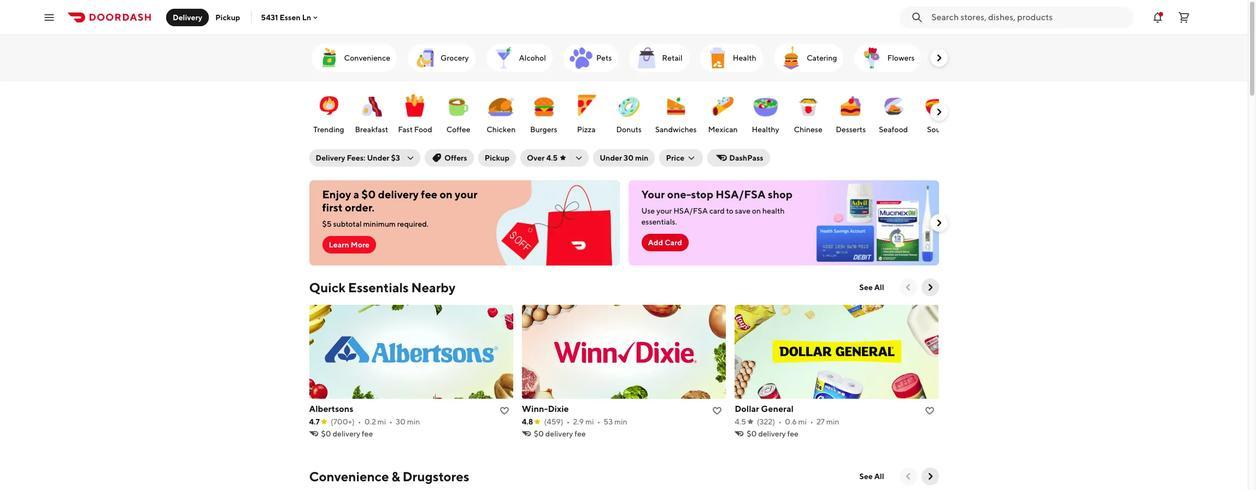 Task type: locate. For each thing, give the bounding box(es) containing it.
27
[[817, 418, 825, 426]]

offers
[[444, 154, 467, 162]]

convenience & drugstores link
[[309, 468, 469, 485]]

1 vertical spatial next button of carousel image
[[933, 107, 944, 118]]

53
[[604, 418, 613, 426]]

5431 essen ln
[[261, 13, 311, 22]]

order.
[[345, 201, 375, 214]]

1 see from the top
[[860, 283, 873, 292]]

30 down donuts
[[624, 154, 634, 162]]

min right 0.2
[[407, 418, 420, 426]]

1 vertical spatial next button of carousel image
[[925, 282, 936, 293]]

1 vertical spatial previous button of carousel image
[[903, 471, 914, 482]]

1 horizontal spatial on
[[752, 207, 761, 215]]

flowers
[[887, 54, 915, 62]]

$​0 down (700+)
[[321, 430, 331, 438]]

1 vertical spatial convenience
[[309, 469, 389, 484]]

delivery down (700+)
[[333, 430, 360, 438]]

delivery down (322)
[[758, 430, 786, 438]]

convenience
[[344, 54, 390, 62], [309, 469, 389, 484]]

1 vertical spatial your
[[657, 207, 672, 215]]

on right save
[[752, 207, 761, 215]]

a
[[353, 188, 359, 201]]

see
[[860, 283, 873, 292], [860, 472, 873, 481]]

1 horizontal spatial your
[[657, 207, 672, 215]]

0 horizontal spatial pickup
[[215, 13, 240, 22]]

$​0 delivery fee down (700+)
[[321, 430, 373, 438]]

under left $3
[[367, 154, 390, 162]]

convenience image
[[316, 45, 342, 71]]

(322)
[[757, 418, 775, 426]]

0 horizontal spatial on
[[440, 188, 453, 201]]

pickup down 'chicken'
[[485, 154, 509, 162]]

pickup
[[215, 13, 240, 22], [485, 154, 509, 162]]

convenience for convenience & drugstores
[[309, 469, 389, 484]]

next button of carousel image
[[933, 52, 944, 63], [933, 107, 944, 118], [925, 471, 936, 482]]

health image
[[704, 45, 731, 71]]

2 vertical spatial next button of carousel image
[[925, 471, 936, 482]]

2 $​0 from the left
[[534, 430, 544, 438]]

2 $​0 delivery fee from the left
[[534, 430, 586, 438]]

30 right 0.2
[[396, 418, 406, 426]]

0 horizontal spatial your
[[455, 188, 478, 201]]

delivery inside enjoy a $0 delivery fee on your first order.
[[378, 188, 419, 201]]

previous button of carousel image
[[903, 282, 914, 293], [903, 471, 914, 482]]

1 horizontal spatial hsa/fsa
[[716, 188, 766, 201]]

your
[[455, 188, 478, 201], [657, 207, 672, 215]]

30
[[624, 154, 634, 162], [396, 418, 406, 426]]

2 see from the top
[[860, 472, 873, 481]]

0 vertical spatial your
[[455, 188, 478, 201]]

(700+)
[[331, 418, 355, 426]]

min down donuts
[[635, 154, 649, 162]]

• left 27
[[810, 418, 813, 426]]

$​0 down dollar
[[747, 430, 757, 438]]

1 vertical spatial pickup
[[485, 154, 509, 162]]

pickup right delivery button
[[215, 13, 240, 22]]

grocery link
[[408, 44, 475, 72]]

fee down 2.9
[[575, 430, 586, 438]]

delivery
[[378, 188, 419, 201], [333, 430, 360, 438], [545, 430, 573, 438], [758, 430, 786, 438]]

2 horizontal spatial $​0 delivery fee
[[747, 430, 799, 438]]

your up essentials.
[[657, 207, 672, 215]]

0 vertical spatial see all
[[860, 283, 884, 292]]

0 items, open order cart image
[[1177, 11, 1191, 24]]

0 vertical spatial 4.5
[[546, 154, 558, 162]]

catering image
[[778, 45, 805, 71]]

seafood
[[879, 125, 908, 134]]

previous button of carousel image for quick essentials nearby
[[903, 282, 914, 293]]

0 horizontal spatial hsa/fsa
[[674, 207, 708, 215]]

use your hsa/fsa card to save on health essentials.
[[641, 207, 785, 226]]

1 vertical spatial see all
[[860, 472, 884, 481]]

add card
[[648, 238, 682, 247]]

hsa/fsa up save
[[716, 188, 766, 201]]

convenience right convenience image
[[344, 54, 390, 62]]

30 inside button
[[624, 154, 634, 162]]

ln
[[302, 13, 311, 22]]

3 $​0 from the left
[[747, 430, 757, 438]]

0 vertical spatial all
[[874, 283, 884, 292]]

health
[[733, 54, 756, 62]]

see all link
[[853, 279, 891, 296], [853, 468, 891, 485]]

1 horizontal spatial $​0 delivery fee
[[534, 430, 586, 438]]

1 see all from the top
[[860, 283, 884, 292]]

2 horizontal spatial $​0
[[747, 430, 757, 438]]

delivery for dollar general
[[758, 430, 786, 438]]

next button of carousel image
[[933, 218, 944, 228], [925, 282, 936, 293]]

mi right 0.6
[[798, 418, 807, 426]]

0 horizontal spatial mi
[[378, 418, 386, 426]]

2 all from the top
[[874, 472, 884, 481]]

1 horizontal spatial delivery
[[316, 154, 345, 162]]

0 horizontal spatial delivery
[[173, 13, 202, 22]]

fee for dollar general
[[787, 430, 799, 438]]

chinese
[[794, 125, 823, 134]]

mi for albertsons
[[378, 418, 386, 426]]

2 horizontal spatial mi
[[798, 418, 807, 426]]

fee down 0.6
[[787, 430, 799, 438]]

delivery down (459)
[[545, 430, 573, 438]]

see all for quick essentials nearby
[[860, 283, 884, 292]]

0 vertical spatial see all link
[[853, 279, 891, 296]]

0 horizontal spatial $​0
[[321, 430, 331, 438]]

flowers image
[[859, 45, 885, 71]]

retail image
[[634, 45, 660, 71]]

hsa/fsa
[[716, 188, 766, 201], [674, 207, 708, 215]]

$​0 delivery fee down (322)
[[747, 430, 799, 438]]

$​0 delivery fee
[[321, 430, 373, 438], [534, 430, 586, 438], [747, 430, 799, 438]]

soup
[[927, 125, 945, 134]]

0 horizontal spatial 30
[[396, 418, 406, 426]]

3 mi from the left
[[798, 418, 807, 426]]

0 horizontal spatial $​0 delivery fee
[[321, 430, 373, 438]]

previous button of carousel image for convenience & drugstores
[[903, 471, 914, 482]]

2 see all from the top
[[860, 472, 884, 481]]

• left 2.9
[[567, 418, 570, 426]]

quick
[[309, 280, 346, 295]]

1 vertical spatial 4.5
[[735, 418, 746, 426]]

2 mi from the left
[[585, 418, 594, 426]]

mi right 0.2
[[378, 418, 386, 426]]

$3
[[391, 154, 400, 162]]

2 under from the left
[[600, 154, 622, 162]]

general
[[761, 404, 794, 414]]

1 $​0 delivery fee from the left
[[321, 430, 373, 438]]

1 horizontal spatial $​0
[[534, 430, 544, 438]]

0 horizontal spatial 4.5
[[546, 154, 558, 162]]

learn more button
[[322, 236, 376, 254]]

convenience for convenience
[[344, 54, 390, 62]]

health
[[762, 207, 785, 215]]

to
[[726, 207, 733, 215]]

your inside use your hsa/fsa card to save on health essentials.
[[657, 207, 672, 215]]

• left 53
[[597, 418, 600, 426]]

2 • from the left
[[389, 418, 393, 426]]

$​0 down winn- in the bottom of the page
[[534, 430, 544, 438]]

1 horizontal spatial 4.5
[[735, 418, 746, 426]]

fee down 0.2
[[362, 430, 373, 438]]

save
[[735, 207, 751, 215]]

hsa/fsa down one-
[[674, 207, 708, 215]]

$​0 delivery fee down (459)
[[534, 430, 586, 438]]

more
[[351, 241, 370, 249]]

1 $​0 from the left
[[321, 430, 331, 438]]

see for drugstores
[[860, 472, 873, 481]]

0 vertical spatial on
[[440, 188, 453, 201]]

1 vertical spatial delivery
[[316, 154, 345, 162]]

delivery for delivery
[[173, 13, 202, 22]]

required.
[[397, 220, 429, 228]]

4.5 down dollar
[[735, 418, 746, 426]]

0 vertical spatial hsa/fsa
[[716, 188, 766, 201]]

min right 53
[[614, 418, 627, 426]]

1 see all link from the top
[[853, 279, 891, 296]]

3 $​0 delivery fee from the left
[[747, 430, 799, 438]]

•
[[358, 418, 361, 426], [389, 418, 393, 426], [567, 418, 570, 426], [597, 418, 600, 426], [778, 418, 782, 426], [810, 418, 813, 426]]

1 vertical spatial see all link
[[853, 468, 891, 485]]

$​0
[[321, 430, 331, 438], [534, 430, 544, 438], [747, 430, 757, 438]]

see all for convenience & drugstores
[[860, 472, 884, 481]]

Store search: begin typing to search for stores available on DoorDash text field
[[931, 11, 1127, 23]]

1 vertical spatial on
[[752, 207, 761, 215]]

delivery fees: under $3
[[316, 154, 400, 162]]

0 vertical spatial convenience
[[344, 54, 390, 62]]

learn
[[329, 241, 349, 249]]

pets image
[[568, 45, 594, 71]]

winn-
[[522, 404, 548, 414]]

first
[[322, 201, 343, 214]]

0 vertical spatial pickup button
[[209, 8, 247, 26]]

4 • from the left
[[597, 418, 600, 426]]

• 2.9 mi • 53 min
[[567, 418, 627, 426]]

delivery inside button
[[173, 13, 202, 22]]

price
[[666, 154, 685, 162]]

4.5 right the 'over'
[[546, 154, 558, 162]]

under 30 min button
[[593, 149, 655, 167]]

1 horizontal spatial under
[[600, 154, 622, 162]]

your one-stop hsa/fsa shop
[[641, 188, 793, 201]]

delivery for delivery fees: under $3
[[316, 154, 345, 162]]

see all
[[860, 283, 884, 292], [860, 472, 884, 481]]

grocery
[[441, 54, 469, 62]]

1 mi from the left
[[378, 418, 386, 426]]

under down donuts
[[600, 154, 622, 162]]

on down offers button
[[440, 188, 453, 201]]

essentials
[[348, 280, 409, 295]]

min right 27
[[826, 418, 839, 426]]

convenience left &
[[309, 469, 389, 484]]

1 vertical spatial see
[[860, 472, 873, 481]]

0 vertical spatial delivery
[[173, 13, 202, 22]]

dollar
[[735, 404, 759, 414]]

1 horizontal spatial 30
[[624, 154, 634, 162]]

• left 0.2
[[358, 418, 361, 426]]

0 vertical spatial previous button of carousel image
[[903, 282, 914, 293]]

pickup button down 'chicken'
[[478, 149, 516, 167]]

under
[[367, 154, 390, 162], [600, 154, 622, 162]]

min
[[635, 154, 649, 162], [407, 418, 420, 426], [614, 418, 627, 426], [826, 418, 839, 426]]

0 horizontal spatial pickup button
[[209, 8, 247, 26]]

fee for albertsons
[[362, 430, 373, 438]]

catering
[[807, 54, 837, 62]]

on inside enjoy a $0 delivery fee on your first order.
[[440, 188, 453, 201]]

1 all from the top
[[874, 283, 884, 292]]

fees:
[[347, 154, 365, 162]]

fee up required.
[[421, 188, 437, 201]]

pickup button
[[209, 8, 247, 26], [478, 149, 516, 167]]

pickup button left 5431
[[209, 8, 247, 26]]

delivery right $0
[[378, 188, 419, 201]]

1 horizontal spatial mi
[[585, 418, 594, 426]]

• right 0.2
[[389, 418, 393, 426]]

0 vertical spatial see
[[860, 283, 873, 292]]

all
[[874, 283, 884, 292], [874, 472, 884, 481]]

• left 0.6
[[778, 418, 782, 426]]

0 vertical spatial pickup
[[215, 13, 240, 22]]

1 vertical spatial all
[[874, 472, 884, 481]]

2 previous button of carousel image from the top
[[903, 471, 914, 482]]

0 vertical spatial 30
[[624, 154, 634, 162]]

0 horizontal spatial under
[[367, 154, 390, 162]]

delivery
[[173, 13, 202, 22], [316, 154, 345, 162]]

2 see all link from the top
[[853, 468, 891, 485]]

mi right 2.9
[[585, 418, 594, 426]]

donuts
[[616, 125, 642, 134]]

1 horizontal spatial pickup button
[[478, 149, 516, 167]]

beauty image
[[937, 45, 963, 71]]

1 vertical spatial hsa/fsa
[[674, 207, 708, 215]]

your down offers
[[455, 188, 478, 201]]

1 previous button of carousel image from the top
[[903, 282, 914, 293]]

albertsons
[[309, 404, 353, 414]]



Task type: describe. For each thing, give the bounding box(es) containing it.
fast
[[398, 125, 413, 134]]

fast food
[[398, 125, 432, 134]]

fee for winn-dixie
[[575, 430, 586, 438]]

open menu image
[[43, 11, 56, 24]]

delivery button
[[166, 8, 209, 26]]

min for albertsons
[[407, 418, 420, 426]]

add card button
[[641, 234, 689, 251]]

$​0 for winn-dixie
[[534, 430, 544, 438]]

chicken
[[487, 125, 516, 134]]

coffee
[[446, 125, 470, 134]]

healthy
[[752, 125, 779, 134]]

mexican
[[708, 125, 738, 134]]

1 vertical spatial 30
[[396, 418, 406, 426]]

health link
[[700, 44, 763, 72]]

over 4.5 button
[[520, 149, 589, 167]]

all for convenience & drugstores
[[874, 472, 884, 481]]

enjoy a $0 delivery fee on your first order.
[[322, 188, 478, 214]]

alcohol
[[519, 54, 546, 62]]

$​0 delivery fee for dollar general
[[747, 430, 799, 438]]

• 0.2 mi • 30 min
[[358, 418, 420, 426]]

dixie
[[548, 404, 569, 414]]

card
[[709, 207, 725, 215]]

winn-dixie
[[522, 404, 569, 414]]

5431
[[261, 13, 278, 22]]

1 under from the left
[[367, 154, 390, 162]]

quick essentials nearby
[[309, 280, 456, 295]]

desserts
[[836, 125, 866, 134]]

0 vertical spatial next button of carousel image
[[933, 218, 944, 228]]

retail link
[[629, 44, 689, 72]]

nearby
[[411, 280, 456, 295]]

on inside use your hsa/fsa card to save on health essentials.
[[752, 207, 761, 215]]

pets link
[[564, 44, 618, 72]]

(459)
[[544, 418, 563, 426]]

card
[[665, 238, 682, 247]]

$​0 for dollar general
[[747, 430, 757, 438]]

shop
[[768, 188, 793, 201]]

enjoy
[[322, 188, 351, 201]]

0 vertical spatial next button of carousel image
[[933, 52, 944, 63]]

convenience & drugstores
[[309, 469, 469, 484]]

notification bell image
[[1151, 11, 1164, 24]]

convenience link
[[311, 44, 397, 72]]

minimum
[[363, 220, 396, 228]]

alcohol image
[[491, 45, 517, 71]]

catering link
[[774, 44, 844, 72]]

mi for winn-dixie
[[585, 418, 594, 426]]

pets
[[596, 54, 612, 62]]

trending link
[[310, 87, 347, 137]]

4.5 inside button
[[546, 154, 558, 162]]

5431 essen ln button
[[261, 13, 320, 22]]

delivery for winn-dixie
[[545, 430, 573, 438]]

over
[[527, 154, 545, 162]]

mi for dollar general
[[798, 418, 807, 426]]

essentials.
[[641, 218, 677, 226]]

$​0 delivery fee for albertsons
[[321, 430, 373, 438]]

sandwiches
[[655, 125, 697, 134]]

$5 subtotal minimum required.
[[322, 220, 429, 228]]

2.9
[[573, 418, 584, 426]]

4.8
[[522, 418, 533, 426]]

price button
[[659, 149, 703, 167]]

min inside button
[[635, 154, 649, 162]]

hsa/fsa inside use your hsa/fsa card to save on health essentials.
[[674, 207, 708, 215]]

trending
[[313, 125, 344, 134]]

your inside enjoy a $0 delivery fee on your first order.
[[455, 188, 478, 201]]

6 • from the left
[[810, 418, 813, 426]]

add
[[648, 238, 663, 247]]

retail
[[662, 54, 683, 62]]

$​0 for albertsons
[[321, 430, 331, 438]]

alcohol link
[[486, 44, 553, 72]]

pizza
[[577, 125, 596, 134]]

under 30 min
[[600, 154, 649, 162]]

one-
[[667, 188, 691, 201]]

0.2
[[364, 418, 376, 426]]

min for dollar general
[[826, 418, 839, 426]]

dashpass
[[729, 154, 763, 162]]

1 vertical spatial pickup button
[[478, 149, 516, 167]]

breakfast
[[355, 125, 388, 134]]

dashpass button
[[708, 149, 770, 167]]

flowers link
[[855, 44, 921, 72]]

$5
[[322, 220, 332, 228]]

$​0 delivery fee for winn-dixie
[[534, 430, 586, 438]]

delivery for albertsons
[[333, 430, 360, 438]]

1 • from the left
[[358, 418, 361, 426]]

your
[[641, 188, 665, 201]]

use
[[641, 207, 655, 215]]

5 • from the left
[[778, 418, 782, 426]]

learn more
[[329, 241, 370, 249]]

0.6
[[785, 418, 797, 426]]

stop
[[691, 188, 713, 201]]

4.7
[[309, 418, 320, 426]]

burgers
[[530, 125, 557, 134]]

all for quick essentials nearby
[[874, 283, 884, 292]]

fee inside enjoy a $0 delivery fee on your first order.
[[421, 188, 437, 201]]

see all link for quick essentials nearby
[[853, 279, 891, 296]]

food
[[414, 125, 432, 134]]

offers button
[[425, 149, 474, 167]]

• 0.6 mi • 27 min
[[778, 418, 839, 426]]

see for nearby
[[860, 283, 873, 292]]

3 • from the left
[[567, 418, 570, 426]]

dollar general
[[735, 404, 794, 414]]

min for winn-dixie
[[614, 418, 627, 426]]

$0
[[361, 188, 376, 201]]

quick essentials nearby link
[[309, 279, 456, 296]]

subtotal
[[333, 220, 362, 228]]

see all link for convenience & drugstores
[[853, 468, 891, 485]]

under inside button
[[600, 154, 622, 162]]

drugstores
[[403, 469, 469, 484]]

1 horizontal spatial pickup
[[485, 154, 509, 162]]

grocery image
[[412, 45, 438, 71]]



Task type: vqa. For each thing, say whether or not it's contained in the screenshot.
Add Button corresponding to Side Bacon Mac and Cheese
no



